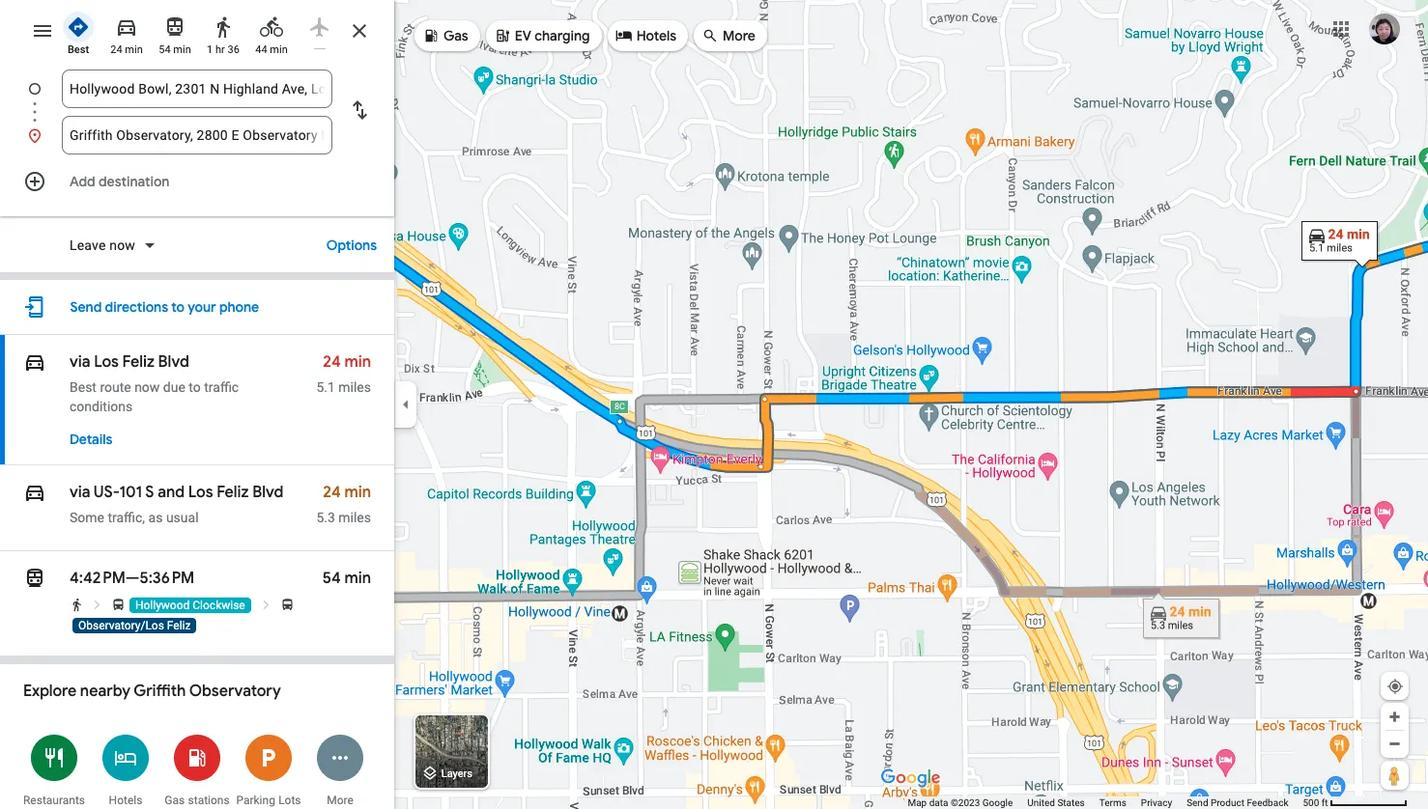 Task type: describe. For each thing, give the bounding box(es) containing it.
leave
[[70, 238, 106, 253]]

Destination Griffith Observatory, 2800 E Observatory Rd, Los Angeles, CA 90027 field
[[70, 124, 325, 147]]

add
[[70, 173, 95, 190]]

via for us-
[[70, 483, 90, 503]]

cycling image
[[260, 15, 283, 39]]

Best radio
[[58, 8, 99, 57]]

traffic
[[204, 380, 239, 395]]

send for send directions to your phone
[[70, 299, 102, 316]]

charging
[[535, 27, 590, 44]]

google account: michele murakami  
(michele.murakami@adept.ai) image
[[1369, 13, 1400, 44]]

miles for los feliz blvd
[[339, 380, 371, 395]]

zoom out image
[[1388, 737, 1402, 752]]

 more
[[702, 25, 756, 46]]

ev
[[515, 27, 531, 44]]

parking
[[236, 794, 275, 808]]

list inside google maps element
[[0, 70, 394, 155]]

states
[[1058, 798, 1085, 809]]

walking image
[[212, 15, 235, 39]]

united
[[1028, 798, 1055, 809]]

blvd inside "via los feliz blvd best route now due to traffic conditions"
[[158, 353, 189, 372]]

4:42 pm
[[70, 569, 125, 589]]

54 inside directions 'main content'
[[323, 569, 341, 589]]

blvd inside the via us-101 s and los feliz blvd some traffic, as usual
[[252, 483, 284, 503]]

due
[[163, 380, 185, 395]]

product
[[1211, 798, 1245, 809]]

united states
[[1028, 798, 1085, 809]]

feliz inside the via us-101 s and los feliz blvd some traffic, as usual
[[217, 483, 249, 503]]

route
[[100, 380, 131, 395]]

us-
[[94, 483, 119, 503]]

destination
[[99, 173, 170, 190]]

explore nearby griffith observatory
[[23, 682, 281, 702]]

54 inside 'option'
[[159, 43, 171, 56]]

36
[[228, 43, 240, 56]]

54 min radio
[[155, 8, 195, 57]]

restaurants button
[[18, 723, 90, 810]]

54 min inside 'option'
[[159, 43, 191, 56]]

parking lots
[[236, 794, 301, 808]]

©2023
[[951, 798, 980, 809]]

 for los feliz blvd
[[23, 349, 46, 376]]

google
[[983, 798, 1013, 809]]

map data ©2023 google
[[908, 798, 1013, 809]]

details button
[[60, 422, 122, 457]]

1 hr 36
[[207, 43, 240, 56]]

54 min inside directions 'main content'
[[323, 569, 371, 589]]

now inside "via los feliz blvd best route now due to traffic conditions"
[[134, 380, 160, 395]]

24 inside option
[[110, 43, 122, 56]]

best travel modes image
[[67, 15, 90, 39]]

your
[[188, 299, 216, 316]]

los inside the via us-101 s and los feliz blvd some traffic, as usual
[[188, 483, 213, 503]]

hollywood
[[135, 599, 190, 613]]

hollywood clockwise
[[135, 599, 245, 613]]

2 , then image from the left
[[259, 598, 274, 613]]

leave now
[[70, 238, 135, 253]]

24 min
[[110, 43, 143, 56]]

101
[[119, 483, 142, 503]]

min inside 44 min radio
[[270, 43, 288, 56]]

details
[[70, 431, 112, 448]]

gas stations button
[[161, 723, 233, 810]]

show your location image
[[1387, 678, 1404, 696]]

add destination
[[70, 173, 170, 190]]

to inside send directions to your phone button
[[171, 299, 185, 316]]

close directions image
[[348, 19, 371, 43]]

phone
[[219, 299, 259, 316]]

 ev charging
[[494, 25, 590, 46]]

 hotels
[[615, 25, 677, 46]]

usual
[[166, 510, 199, 526]]

now inside leave now option
[[109, 238, 135, 253]]

1 list item from the top
[[0, 70, 394, 131]]

5.3
[[316, 510, 335, 526]]

 for us-101 s and los feliz blvd
[[23, 479, 46, 506]]

500 ft button
[[1303, 798, 1408, 809]]

transit image
[[23, 565, 46, 592]]

1 hr 36 radio
[[203, 8, 244, 57]]

min inside 24 min option
[[125, 43, 143, 56]]

map
[[908, 798, 927, 809]]

leave now button
[[62, 236, 164, 259]]

transit image
[[163, 15, 187, 39]]

send directions to your phone
[[70, 299, 259, 316]]

footer inside google maps element
[[908, 797, 1303, 810]]

data
[[929, 798, 948, 809]]

send product feedback
[[1187, 798, 1289, 809]]

gas inside the  gas
[[444, 27, 468, 44]]

1 , then image from the left
[[90, 598, 105, 613]]

as
[[148, 510, 163, 526]]

show street view coverage image
[[1381, 762, 1409, 791]]

none field destination griffith observatory, 2800 e observatory rd, los angeles, ca 90027
[[70, 116, 325, 155]]

clockwise
[[193, 599, 245, 613]]

stations
[[188, 794, 230, 808]]

via for los
[[70, 353, 90, 372]]

more inside  more
[[723, 27, 756, 44]]

options button
[[317, 228, 387, 263]]

parking lots button
[[233, 723, 304, 810]]

driving image for los feliz blvd
[[23, 349, 46, 376]]

500 ft
[[1303, 798, 1328, 809]]

directions
[[105, 299, 168, 316]]

united states button
[[1028, 797, 1085, 810]]



Task type: locate. For each thing, give the bounding box(es) containing it.
0 horizontal spatial feliz
[[122, 353, 155, 372]]

feedback
[[1247, 798, 1289, 809]]

driving image inside 24 min option
[[115, 15, 138, 39]]

, then image
[[90, 598, 105, 613], [259, 598, 274, 613]]

bus image
[[111, 598, 126, 613]]

0 vertical spatial none field
[[70, 70, 325, 108]]

miles right 5.1
[[339, 380, 371, 395]]

2 list item from the top
[[0, 116, 394, 155]]

gas inside button
[[165, 794, 185, 808]]

0 vertical spatial 54
[[159, 43, 171, 56]]

1 vertical spatial more
[[327, 794, 354, 808]]

lots
[[278, 794, 301, 808]]

hotels button
[[90, 723, 161, 810]]

privacy button
[[1141, 797, 1172, 810]]

0 vertical spatial driving image
[[115, 15, 138, 39]]

none field for second list item
[[70, 116, 325, 155]]


[[494, 25, 511, 46]]

reverse starting point and destination image
[[348, 99, 371, 122]]

hotels inside  hotels
[[636, 27, 677, 44]]

24 min 5.1 miles
[[316, 353, 371, 395]]

driving image for us-101 s and los feliz blvd
[[23, 479, 46, 506]]

best up conditions
[[70, 380, 97, 395]]

0 horizontal spatial more
[[327, 794, 354, 808]]

1 vertical spatial send
[[1187, 798, 1209, 809]]

send product feedback button
[[1187, 797, 1289, 810]]

24 inside 24 min 5.1 miles
[[323, 353, 341, 372]]

min inside 54 min 'option'
[[173, 43, 191, 56]]

0 vertical spatial gas
[[444, 27, 468, 44]]

0 vertical spatial 54 min
[[159, 43, 191, 56]]

now left the due
[[134, 380, 160, 395]]

gas
[[444, 27, 468, 44], [165, 794, 185, 808]]

feliz up route on the top left
[[122, 353, 155, 372]]

, then image left bus image
[[90, 598, 105, 613]]

1
[[207, 43, 213, 56]]

list item down 1
[[0, 70, 394, 131]]

to right the due
[[189, 380, 201, 395]]

flights image
[[308, 15, 331, 39]]

list
[[0, 70, 394, 155]]

0 horizontal spatial 54 min
[[159, 43, 191, 56]]

miles for us-101 s and los feliz blvd
[[339, 510, 371, 526]]

more right 
[[723, 27, 756, 44]]

los up route on the top left
[[94, 353, 119, 372]]

hotels left gas stations
[[109, 794, 142, 808]]

44 min radio
[[251, 8, 292, 57]]

1 none field from the top
[[70, 70, 325, 108]]

privacy
[[1141, 798, 1172, 809]]

hotels
[[636, 27, 677, 44], [109, 794, 142, 808]]

nearby
[[80, 682, 130, 702]]

1 horizontal spatial feliz
[[167, 619, 191, 633]]

los inside "via los feliz blvd best route now due to traffic conditions"
[[94, 353, 119, 372]]

44
[[255, 43, 267, 56]]

more
[[723, 27, 756, 44], [327, 794, 354, 808]]

observatory/los feliz
[[78, 619, 191, 633]]

list item
[[0, 70, 394, 131], [0, 116, 394, 155]]

1 horizontal spatial more
[[723, 27, 756, 44]]

hr
[[216, 43, 225, 56]]

and
[[158, 483, 185, 503]]

2 none field from the top
[[70, 116, 325, 155]]

0 horizontal spatial send
[[70, 299, 102, 316]]

feliz down hollywood clockwise
[[167, 619, 191, 633]]

via
[[70, 353, 90, 372], [70, 483, 90, 503]]

24 up 5.1
[[323, 353, 341, 372]]

send inside footer
[[1187, 798, 1209, 809]]

1 vertical spatial hotels
[[109, 794, 142, 808]]

1 vertical spatial gas
[[165, 794, 185, 808]]

0 vertical spatial 24
[[110, 43, 122, 56]]

blvd left 24 min 5.3 miles
[[252, 483, 284, 503]]

conditions
[[70, 399, 133, 415]]

via us-101 s and los feliz blvd some traffic, as usual
[[70, 483, 284, 526]]

2 horizontal spatial feliz
[[217, 483, 249, 503]]

restaurants
[[23, 794, 85, 808]]

google maps element
[[0, 0, 1428, 810]]

2 vertical spatial 24
[[323, 483, 341, 503]]

—
[[125, 569, 140, 589]]

via up conditions
[[70, 353, 90, 372]]

54 down 5.3
[[323, 569, 341, 589]]

1 horizontal spatial , then image
[[259, 598, 274, 613]]

observatory/los
[[78, 619, 164, 633]]

more button
[[304, 723, 376, 810]]

gas right 
[[444, 27, 468, 44]]

0 vertical spatial miles
[[339, 380, 371, 395]]

24 up 5.3
[[323, 483, 341, 503]]

gas stations
[[165, 794, 230, 808]]

1 horizontal spatial 54 min
[[323, 569, 371, 589]]

0 vertical spatial feliz
[[122, 353, 155, 372]]

observatory
[[189, 682, 281, 702]]


[[702, 25, 719, 46]]

send left product
[[1187, 798, 1209, 809]]

1 vertical spatial miles
[[339, 510, 371, 526]]

1 horizontal spatial gas
[[444, 27, 468, 44]]

24 min radio
[[106, 8, 147, 57]]

none field inside list item
[[70, 70, 325, 108]]

none field down 1
[[70, 70, 325, 108]]

24 min 5.3 miles
[[316, 483, 371, 526]]

0 vertical spatial via
[[70, 353, 90, 372]]

driving image
[[115, 15, 138, 39], [23, 349, 46, 376], [23, 479, 46, 506]]

0 horizontal spatial blvd
[[158, 353, 189, 372]]

directions main content
[[0, 0, 394, 810]]

ft
[[1322, 798, 1328, 809]]

none field for first list item from the top
[[70, 70, 325, 108]]

none field up add destination 'button'
[[70, 116, 325, 155]]

1 via from the top
[[70, 353, 90, 372]]

footer
[[908, 797, 1303, 810]]

via los feliz blvd best route now due to traffic conditions
[[70, 353, 239, 415]]

terms
[[1100, 798, 1127, 809]]

walk image
[[70, 598, 84, 613]]

via up some
[[70, 483, 90, 503]]

miles right 5.3
[[339, 510, 371, 526]]

None field
[[70, 70, 325, 108], [70, 116, 325, 155]]

leave now option
[[70, 236, 139, 255]]

1 vertical spatial 
[[23, 479, 46, 506]]

terms button
[[1100, 797, 1127, 810]]

4:42 pm — 5:36 pm
[[70, 569, 194, 589]]

1 vertical spatial to
[[189, 380, 201, 395]]

1 vertical spatial los
[[188, 483, 213, 503]]

explore
[[23, 682, 76, 702]]

1 vertical spatial best
[[70, 380, 97, 395]]

1 vertical spatial blvd
[[252, 483, 284, 503]]

0 vertical spatial hotels
[[636, 27, 677, 44]]

0 horizontal spatial hotels
[[109, 794, 142, 808]]

0 horizontal spatial los
[[94, 353, 119, 372]]

send inside directions 'main content'
[[70, 299, 102, 316]]

send directions to your phone button
[[60, 288, 269, 327]]

0 horizontal spatial , then image
[[90, 598, 105, 613]]

2 vertical spatial driving image
[[23, 479, 46, 506]]

feliz
[[122, 353, 155, 372], [217, 483, 249, 503], [167, 619, 191, 633]]

1 vertical spatial driving image
[[23, 349, 46, 376]]

0 vertical spatial more
[[723, 27, 756, 44]]

1 vertical spatial none field
[[70, 116, 325, 155]]

1 vertical spatial now
[[134, 380, 160, 395]]

500
[[1303, 798, 1319, 809]]

Starting point Hollywood Bowl, 2301 N Highland Ave, Los Angeles, CA 90068 field
[[70, 77, 325, 101]]

0 vertical spatial 
[[23, 349, 46, 376]]

feliz right and
[[217, 483, 249, 503]]

54 min down transit icon
[[159, 43, 191, 56]]

24 for los feliz blvd
[[323, 353, 341, 372]]

some
[[70, 510, 104, 526]]

2 vertical spatial feliz
[[167, 619, 191, 633]]

1 vertical spatial 54 min
[[323, 569, 371, 589]]

via inside "via los feliz blvd best route now due to traffic conditions"
[[70, 353, 90, 372]]

miles inside 24 min 5.1 miles
[[339, 380, 371, 395]]

54 min down 5.3
[[323, 569, 371, 589]]

griffith
[[134, 682, 186, 702]]

options
[[326, 237, 377, 254]]

0 vertical spatial best
[[68, 43, 89, 56]]

0 vertical spatial send
[[70, 299, 102, 316]]

1 horizontal spatial to
[[189, 380, 201, 395]]

zoom in image
[[1388, 710, 1402, 725]]

los right and
[[188, 483, 213, 503]]

best inside "via los feliz blvd best route now due to traffic conditions"
[[70, 380, 97, 395]]

now
[[109, 238, 135, 253], [134, 380, 160, 395]]

2 via from the top
[[70, 483, 90, 503]]

1 vertical spatial feliz
[[217, 483, 249, 503]]

1 horizontal spatial los
[[188, 483, 213, 503]]

add destination button
[[0, 162, 394, 201]]

send for send product feedback
[[1187, 798, 1209, 809]]

blvd up the due
[[158, 353, 189, 372]]

miles inside 24 min 5.3 miles
[[339, 510, 371, 526]]

54 down transit icon
[[159, 43, 171, 56]]

best down best travel modes icon
[[68, 43, 89, 56]]

1 vertical spatial via
[[70, 483, 90, 503]]

feliz inside "via los feliz blvd best route now due to traffic conditions"
[[122, 353, 155, 372]]

more right lots
[[327, 794, 354, 808]]

to inside "via los feliz blvd best route now due to traffic conditions"
[[189, 380, 201, 395]]

24 for us-101 s and los feliz blvd
[[323, 483, 341, 503]]

1 horizontal spatial hotels
[[636, 27, 677, 44]]

to left your
[[171, 299, 185, 316]]

send left directions at the left of the page
[[70, 299, 102, 316]]


[[23, 349, 46, 376], [23, 479, 46, 506]]

best inside option
[[68, 43, 89, 56]]

0 vertical spatial blvd
[[158, 353, 189, 372]]

0 horizontal spatial to
[[171, 299, 185, 316]]

hotels inside button
[[109, 794, 142, 808]]

None radio
[[300, 8, 340, 49]]

5.1
[[316, 380, 335, 395]]

2 miles from the top
[[339, 510, 371, 526]]

24 right best option
[[110, 43, 122, 56]]

via inside the via us-101 s and los feliz blvd some traffic, as usual
[[70, 483, 90, 503]]

1 vertical spatial 54
[[323, 569, 341, 589]]

bus image
[[280, 598, 294, 613]]


[[23, 565, 46, 592]]

44 min
[[255, 43, 288, 56]]

send
[[70, 299, 102, 316], [1187, 798, 1209, 809]]

24 inside 24 min 5.3 miles
[[323, 483, 341, 503]]

1 miles from the top
[[339, 380, 371, 395]]

0 vertical spatial now
[[109, 238, 135, 253]]


[[422, 25, 440, 46]]

none field starting point hollywood bowl, 2301 n highland ave, los angeles, ca 90068
[[70, 70, 325, 108]]

24
[[110, 43, 122, 56], [323, 353, 341, 372], [323, 483, 341, 503]]

0 vertical spatial to
[[171, 299, 185, 316]]

1  from the top
[[23, 349, 46, 376]]

s
[[145, 483, 154, 503]]

gas left stations
[[165, 794, 185, 808]]

footer containing map data ©2023 google
[[908, 797, 1303, 810]]

1 vertical spatial 24
[[323, 353, 341, 372]]

more inside more button
[[327, 794, 354, 808]]

0 horizontal spatial 54
[[159, 43, 171, 56]]

 gas
[[422, 25, 468, 46]]

hotels right the 
[[636, 27, 677, 44]]

min inside 24 min 5.1 miles
[[344, 353, 371, 372]]

, then image left bus icon
[[259, 598, 274, 613]]

1 horizontal spatial 54
[[323, 569, 341, 589]]

list item up add destination 'button'
[[0, 116, 394, 155]]

54 min
[[159, 43, 191, 56], [323, 569, 371, 589]]

0 horizontal spatial gas
[[165, 794, 185, 808]]

min inside 24 min 5.3 miles
[[344, 483, 371, 503]]

miles
[[339, 380, 371, 395], [339, 510, 371, 526]]

now right leave
[[109, 238, 135, 253]]

1 horizontal spatial send
[[1187, 798, 1209, 809]]

5:36 pm
[[140, 569, 194, 589]]

layers
[[441, 769, 472, 781]]

2  from the top
[[23, 479, 46, 506]]

collapse side panel image
[[395, 394, 417, 416]]

best
[[68, 43, 89, 56], [70, 380, 97, 395]]

54
[[159, 43, 171, 56], [323, 569, 341, 589]]


[[615, 25, 633, 46]]

1 horizontal spatial blvd
[[252, 483, 284, 503]]

0 vertical spatial los
[[94, 353, 119, 372]]

traffic,
[[108, 510, 145, 526]]



Task type: vqa. For each thing, say whether or not it's contained in the screenshot.
the topmost Premium
no



